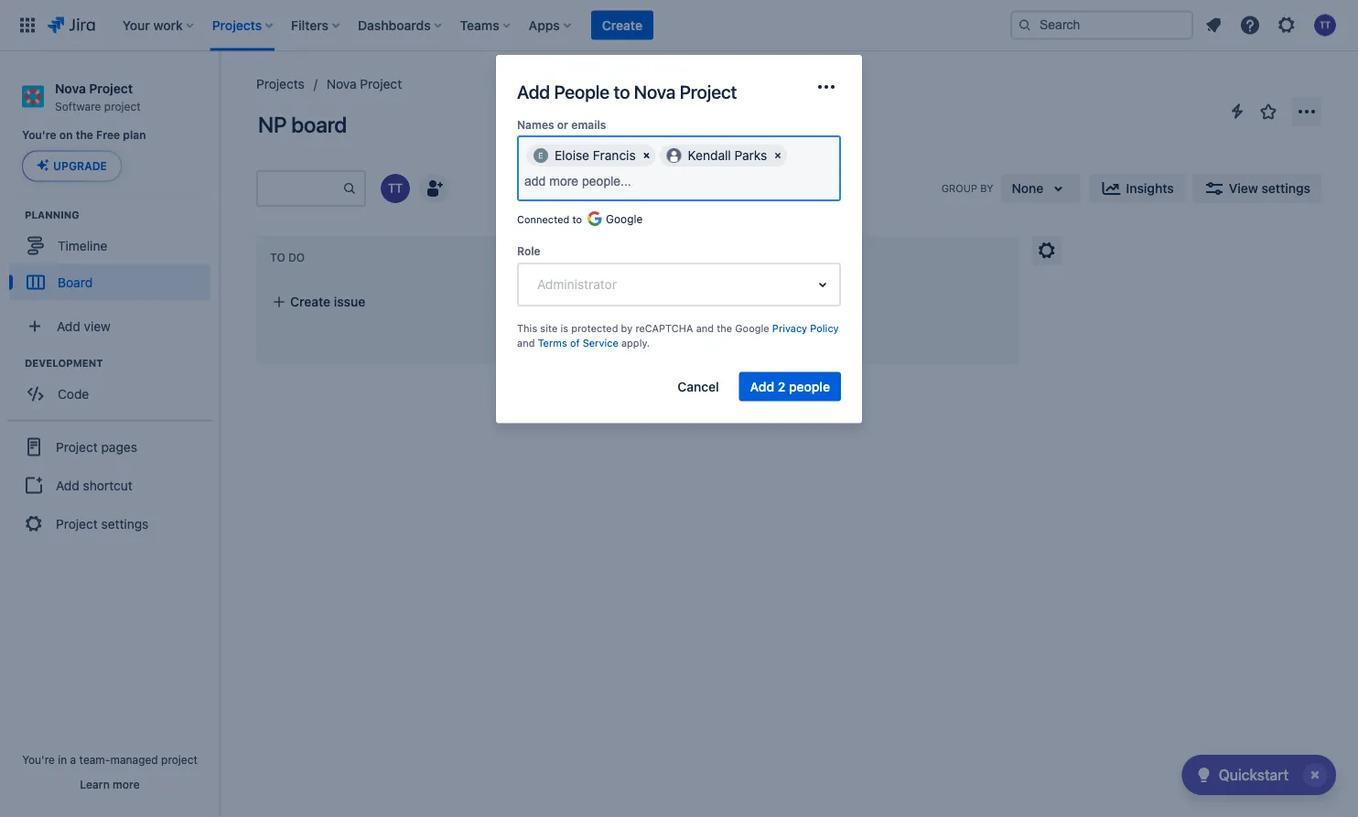 Task type: vqa. For each thing, say whether or not it's contained in the screenshot.
The Add to the left
yes



Task type: describe. For each thing, give the bounding box(es) containing it.
configure board image
[[1036, 240, 1058, 262]]

add shortcut button
[[7, 467, 212, 504]]

0 horizontal spatial the
[[76, 129, 93, 142]]

automations menu button icon image
[[1226, 100, 1248, 122]]

francis
[[593, 148, 636, 163]]

service
[[583, 337, 618, 349]]

google inside this site is protected by recaptcha and the google privacy policy and terms of service apply.
[[735, 322, 769, 334]]

upgrade
[[53, 160, 107, 172]]

planning
[[25, 209, 79, 220]]

add for add people to nova project
[[517, 81, 550, 102]]

0 vertical spatial by
[[980, 182, 993, 194]]

cancel button
[[666, 372, 730, 401]]

project pages
[[56, 439, 137, 454]]

kendall
[[688, 148, 731, 163]]

np
[[258, 112, 287, 137]]

2 horizontal spatial nova
[[634, 81, 676, 102]]

timeline
[[58, 238, 107, 253]]

insights image
[[1100, 178, 1122, 200]]

add for add 2 people
[[750, 379, 774, 394]]

eloise francis image
[[534, 148, 548, 163]]

to do
[[270, 251, 305, 264]]

2
[[778, 379, 786, 394]]

emails
[[571, 118, 606, 131]]

google link
[[588, 211, 646, 228]]

plan
[[123, 129, 146, 142]]

cancel
[[677, 379, 719, 394]]

people
[[554, 81, 610, 102]]

nova for nova project
[[327, 76, 357, 92]]

progress
[[542, 251, 602, 264]]

np board
[[258, 112, 347, 137]]

in progress
[[528, 251, 602, 264]]

people
[[789, 379, 830, 394]]

do
[[288, 251, 305, 264]]

you're on the free plan
[[22, 129, 146, 142]]

Search field
[[1010, 11, 1193, 40]]

you're in a team-managed project
[[22, 753, 198, 766]]

primary element
[[11, 0, 1010, 51]]

0 vertical spatial to
[[614, 81, 630, 102]]

you're for you're on the free plan
[[22, 129, 56, 142]]

site
[[540, 322, 558, 334]]

more
[[113, 778, 140, 791]]

privacy policy link
[[772, 322, 839, 334]]

code
[[58, 386, 89, 401]]

terms of service link
[[538, 337, 618, 349]]

add shortcut
[[56, 478, 132, 493]]

projects link
[[256, 73, 305, 95]]

create button
[[591, 11, 653, 40]]

project inside nova project software project
[[104, 100, 141, 112]]

project settings link
[[7, 504, 212, 544]]

more image
[[815, 76, 837, 98]]

group containing project pages
[[7, 419, 212, 549]]

project inside 'link'
[[360, 76, 402, 92]]

0 horizontal spatial google
[[606, 213, 643, 226]]

create for create
[[602, 17, 642, 32]]

code link
[[9, 376, 210, 412]]

settings
[[101, 516, 149, 531]]

development group
[[9, 355, 219, 418]]

is
[[560, 322, 568, 334]]

shortcut
[[83, 478, 132, 493]]

you're for you're in a team-managed project
[[22, 753, 55, 766]]

projects
[[256, 76, 305, 92]]

development
[[25, 357, 103, 369]]

group by
[[941, 182, 993, 194]]

nova project link
[[327, 73, 402, 95]]

group
[[941, 182, 977, 194]]

1 vertical spatial project
[[161, 753, 198, 766]]

create for create issue
[[290, 294, 331, 309]]

free
[[96, 129, 120, 142]]

names
[[517, 118, 554, 131]]

to
[[270, 251, 285, 264]]

Names or emails text field
[[524, 174, 637, 189]]

of
[[570, 337, 580, 349]]

by inside this site is protected by recaptcha and the google privacy policy and terms of service apply.
[[621, 322, 633, 334]]

insights button
[[1089, 174, 1185, 203]]

insights
[[1126, 181, 1174, 196]]

role
[[517, 245, 541, 258]]

privacy
[[772, 322, 807, 334]]

learn more
[[80, 778, 140, 791]]

a
[[70, 753, 76, 766]]

search image
[[1018, 18, 1032, 32]]

apply.
[[621, 337, 650, 349]]

this site is protected by recaptcha and the google privacy policy and terms of service apply.
[[517, 322, 839, 349]]

add for add shortcut
[[56, 478, 79, 493]]



Task type: locate. For each thing, give the bounding box(es) containing it.
jira image
[[48, 14, 95, 36], [48, 14, 95, 36]]

nova project
[[327, 76, 402, 92]]

and
[[696, 322, 714, 334], [517, 337, 535, 349]]

learn
[[80, 778, 110, 791]]

0 horizontal spatial to
[[572, 214, 582, 226]]

1 vertical spatial the
[[717, 322, 732, 334]]

1 horizontal spatial and
[[696, 322, 714, 334]]

google down names or emails text field
[[606, 213, 643, 226]]

1 vertical spatial to
[[572, 214, 582, 226]]

0 horizontal spatial create
[[290, 294, 331, 309]]

0 horizontal spatial project
[[104, 100, 141, 112]]

1 horizontal spatial nova
[[327, 76, 357, 92]]

planning group
[[9, 207, 219, 306]]

project
[[104, 100, 141, 112], [161, 753, 198, 766]]

policy
[[810, 322, 839, 334]]

1 horizontal spatial add
[[517, 81, 550, 102]]

add up names
[[517, 81, 550, 102]]

create left issue
[[290, 294, 331, 309]]

1 horizontal spatial project
[[161, 753, 198, 766]]

1 horizontal spatial by
[[980, 182, 993, 194]]

by right group
[[980, 182, 993, 194]]

nova for nova project software project
[[55, 81, 86, 96]]

add people to nova project
[[517, 81, 737, 102]]

google
[[606, 213, 643, 226], [735, 322, 769, 334]]

and down "this" on the left top
[[517, 337, 535, 349]]

1 horizontal spatial create
[[602, 17, 642, 32]]

1 vertical spatial add
[[750, 379, 774, 394]]

done
[[786, 251, 818, 264]]

the right on
[[76, 129, 93, 142]]

clear image
[[771, 148, 785, 163]]

group
[[7, 419, 212, 549]]

create up add people to nova project
[[602, 17, 642, 32]]

Search this board text field
[[258, 172, 342, 205]]

you're
[[22, 129, 56, 142], [22, 753, 55, 766]]

in
[[58, 753, 67, 766]]

by up the apply.
[[621, 322, 633, 334]]

software
[[55, 100, 101, 112]]

nova up board
[[327, 76, 357, 92]]

the
[[76, 129, 93, 142], [717, 322, 732, 334]]

0 vertical spatial the
[[76, 129, 93, 142]]

0 horizontal spatial by
[[621, 322, 633, 334]]

project inside nova project software project
[[89, 81, 133, 96]]

protected
[[571, 322, 618, 334]]

terms
[[538, 337, 567, 349]]

eloise francis
[[555, 148, 636, 163]]

eloise
[[555, 148, 589, 163]]

connected
[[517, 214, 570, 226]]

add people image
[[423, 178, 445, 200]]

check image
[[1193, 764, 1215, 786]]

star np board image
[[1257, 101, 1279, 123]]

0 vertical spatial google
[[606, 213, 643, 226]]

to
[[614, 81, 630, 102], [572, 214, 582, 226]]

add
[[517, 81, 550, 102], [750, 379, 774, 394], [56, 478, 79, 493]]

0 vertical spatial add
[[517, 81, 550, 102]]

project
[[360, 76, 402, 92], [89, 81, 133, 96], [680, 81, 737, 102], [56, 439, 98, 454], [56, 516, 98, 531]]

nova inside nova project software project
[[55, 81, 86, 96]]

create banner
[[0, 0, 1358, 51]]

1 vertical spatial google
[[735, 322, 769, 334]]

team-
[[79, 753, 110, 766]]

2 horizontal spatial add
[[750, 379, 774, 394]]

this
[[517, 322, 537, 334]]

1 horizontal spatial to
[[614, 81, 630, 102]]

project pages link
[[7, 427, 212, 467]]

dismiss quickstart image
[[1301, 761, 1330, 790]]

board
[[58, 275, 93, 290]]

timeline link
[[9, 227, 210, 264]]

0 vertical spatial you're
[[22, 129, 56, 142]]

project settings
[[56, 516, 149, 531]]

by
[[980, 182, 993, 194], [621, 322, 633, 334]]

create inside primary element
[[602, 17, 642, 32]]

add inside button
[[56, 478, 79, 493]]

create
[[602, 17, 642, 32], [290, 294, 331, 309]]

board
[[291, 112, 347, 137]]

quickstart
[[1219, 766, 1289, 784]]

nova up clear image
[[634, 81, 676, 102]]

1 vertical spatial and
[[517, 337, 535, 349]]

1 horizontal spatial google
[[735, 322, 769, 334]]

managed
[[110, 753, 158, 766]]

project up plan
[[104, 100, 141, 112]]

google left the privacy
[[735, 322, 769, 334]]

nova up software
[[55, 81, 86, 96]]

and right 'recaptcha'
[[696, 322, 714, 334]]

project right managed
[[161, 753, 198, 766]]

0 vertical spatial project
[[104, 100, 141, 112]]

add 2 people
[[750, 379, 830, 394]]

names or emails
[[517, 118, 606, 131]]

or
[[557, 118, 568, 131]]

add 2 people button
[[739, 372, 841, 401]]

1 vertical spatial by
[[621, 322, 633, 334]]

you're left in
[[22, 753, 55, 766]]

to right connected
[[572, 214, 582, 226]]

to right people
[[614, 81, 630, 102]]

quickstart button
[[1182, 755, 1336, 795]]

1 vertical spatial create
[[290, 294, 331, 309]]

nova project software project
[[55, 81, 141, 112]]

learn more button
[[80, 777, 140, 792]]

2 you're from the top
[[22, 753, 55, 766]]

create issue button
[[261, 286, 499, 318]]

0 horizontal spatial add
[[56, 478, 79, 493]]

pages
[[101, 439, 137, 454]]

create issue
[[290, 294, 365, 309]]

1 vertical spatial you're
[[22, 753, 55, 766]]

0 horizontal spatial and
[[517, 337, 535, 349]]

upgrade button
[[23, 151, 121, 181]]

parks
[[735, 148, 767, 163]]

nova
[[327, 76, 357, 92], [55, 81, 86, 96], [634, 81, 676, 102]]

add inside "button"
[[750, 379, 774, 394]]

1 you're from the top
[[22, 129, 56, 142]]

the inside this site is protected by recaptcha and the google privacy policy and terms of service apply.
[[717, 322, 732, 334]]

0 vertical spatial and
[[696, 322, 714, 334]]

add left shortcut
[[56, 478, 79, 493]]

you're left on
[[22, 129, 56, 142]]

on
[[59, 129, 73, 142]]

recaptcha
[[636, 322, 693, 334]]

2 vertical spatial add
[[56, 478, 79, 493]]

terry turtle image
[[381, 174, 410, 203]]

0 horizontal spatial nova
[[55, 81, 86, 96]]

0 vertical spatial create
[[602, 17, 642, 32]]

clear image
[[639, 148, 654, 163]]

kendall parks
[[688, 148, 767, 163]]

in
[[528, 251, 539, 264]]

the right 'recaptcha'
[[717, 322, 732, 334]]

1 horizontal spatial the
[[717, 322, 732, 334]]

connected to
[[517, 214, 582, 226]]

nova inside 'link'
[[327, 76, 357, 92]]

board link
[[9, 264, 210, 300]]

add left 2
[[750, 379, 774, 394]]

issue
[[334, 294, 365, 309]]

kendall parks image
[[667, 149, 681, 164]]



